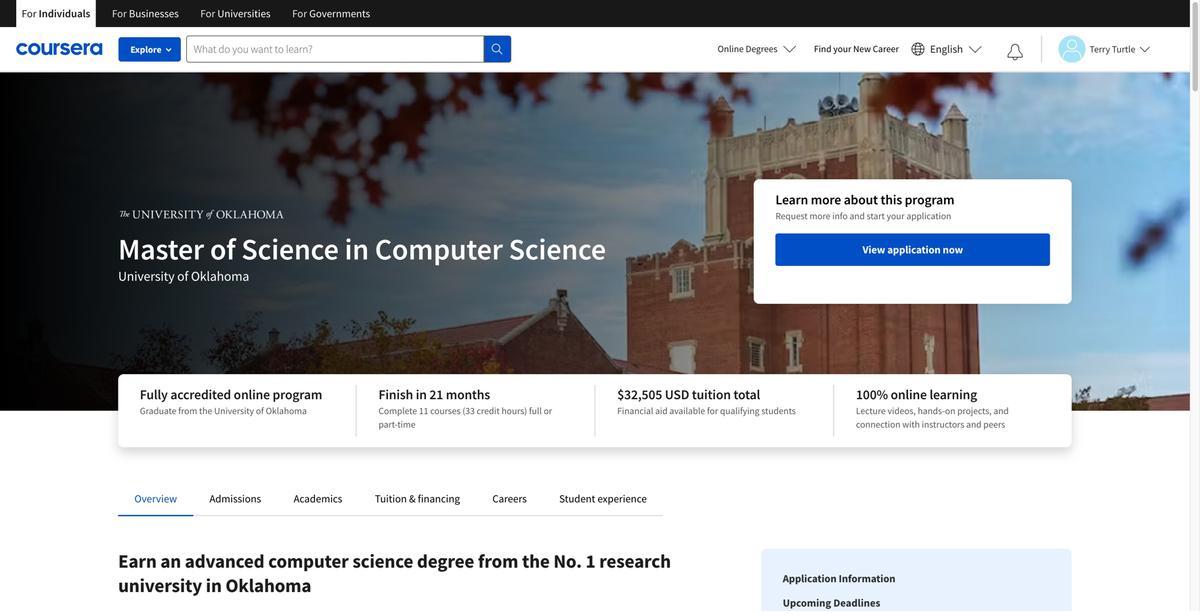 Task type: locate. For each thing, give the bounding box(es) containing it.
lecture
[[857, 405, 886, 417]]

from right the degree
[[478, 550, 519, 574]]

of
[[210, 230, 236, 268], [177, 268, 188, 285], [256, 405, 264, 417]]

earn
[[118, 550, 157, 574]]

view application now
[[863, 243, 964, 257]]

your right find
[[834, 43, 852, 55]]

0 horizontal spatial in
[[206, 574, 222, 598]]

accredited
[[170, 387, 231, 404]]

0 horizontal spatial and
[[850, 210, 865, 222]]

0 vertical spatial the
[[199, 405, 212, 417]]

1 horizontal spatial the
[[522, 550, 550, 574]]

1 vertical spatial university
[[214, 405, 254, 417]]

1 vertical spatial and
[[994, 405, 1009, 417]]

1 horizontal spatial university
[[214, 405, 254, 417]]

the down accredited
[[199, 405, 212, 417]]

information
[[839, 573, 896, 586]]

or
[[544, 405, 552, 417]]

0 horizontal spatial from
[[178, 405, 197, 417]]

the inside fully accredited online program graduate from the university of oklahoma
[[199, 405, 212, 417]]

3 for from the left
[[201, 7, 215, 20]]

2 vertical spatial oklahoma
[[226, 574, 312, 598]]

program
[[905, 191, 955, 208], [273, 387, 322, 404]]

the inside earn an advanced computer science degree from the no. 1 research university in oklahoma
[[522, 550, 550, 574]]

None search field
[[186, 36, 512, 63]]

4 for from the left
[[292, 7, 307, 20]]

usd
[[665, 387, 690, 404]]

1 vertical spatial your
[[887, 210, 905, 222]]

on
[[946, 405, 956, 417]]

courses
[[431, 405, 461, 417]]

of inside fully accredited online program graduate from the university of oklahoma
[[256, 405, 264, 417]]

tuition & financing link
[[375, 493, 460, 506]]

1 horizontal spatial of
[[210, 230, 236, 268]]

tuition
[[692, 387, 731, 404]]

1 vertical spatial from
[[478, 550, 519, 574]]

1 horizontal spatial your
[[887, 210, 905, 222]]

with
[[903, 419, 920, 431]]

total
[[734, 387, 761, 404]]

application left now
[[888, 243, 941, 257]]

application up view application now button
[[907, 210, 952, 222]]

1 horizontal spatial online
[[891, 387, 928, 404]]

0 horizontal spatial the
[[199, 405, 212, 417]]

1 vertical spatial program
[[273, 387, 322, 404]]

2 vertical spatial and
[[967, 419, 982, 431]]

aid
[[656, 405, 668, 417]]

for left "individuals"
[[22, 7, 37, 20]]

1 horizontal spatial from
[[478, 550, 519, 574]]

videos,
[[888, 405, 916, 417]]

students
[[762, 405, 796, 417]]

the left no.
[[522, 550, 550, 574]]

1 vertical spatial in
[[416, 387, 427, 404]]

for universities
[[201, 7, 271, 20]]

0 horizontal spatial university
[[118, 268, 175, 285]]

and inside learn more about this program request more info and start your application
[[850, 210, 865, 222]]

more
[[811, 191, 842, 208], [810, 210, 831, 222]]

2 horizontal spatial and
[[994, 405, 1009, 417]]

academics
[[294, 493, 343, 506]]

2 horizontal spatial in
[[416, 387, 427, 404]]

0 vertical spatial your
[[834, 43, 852, 55]]

2 vertical spatial in
[[206, 574, 222, 598]]

0 vertical spatial university
[[118, 268, 175, 285]]

2 for from the left
[[112, 7, 127, 20]]

1 vertical spatial oklahoma
[[266, 405, 307, 417]]

admissions
[[210, 493, 261, 506]]

projects,
[[958, 405, 992, 417]]

an
[[161, 550, 181, 574]]

0 horizontal spatial program
[[273, 387, 322, 404]]

0 horizontal spatial of
[[177, 268, 188, 285]]

1 online from the left
[[234, 387, 270, 404]]

1 science from the left
[[242, 230, 339, 268]]

0 vertical spatial from
[[178, 405, 197, 417]]

from inside fully accredited online program graduate from the university of oklahoma
[[178, 405, 197, 417]]

student experience link
[[560, 493, 647, 506]]

governments
[[309, 7, 370, 20]]

0 vertical spatial program
[[905, 191, 955, 208]]

for left governments at the left top of the page
[[292, 7, 307, 20]]

hands-
[[918, 405, 946, 417]]

from
[[178, 405, 197, 417], [478, 550, 519, 574]]

the
[[199, 405, 212, 417], [522, 550, 550, 574]]

1 horizontal spatial science
[[509, 230, 606, 268]]

application inside button
[[888, 243, 941, 257]]

new
[[854, 43, 872, 55]]

1 vertical spatial application
[[888, 243, 941, 257]]

your down this
[[887, 210, 905, 222]]

explore
[[130, 43, 162, 56]]

science
[[242, 230, 339, 268], [509, 230, 606, 268]]

more left 'info'
[[810, 210, 831, 222]]

100% online learning lecture videos, hands-on projects, and connection with instructors and peers
[[857, 387, 1009, 431]]

online inside 100% online learning lecture videos, hands-on projects, and connection with instructors and peers
[[891, 387, 928, 404]]

experience
[[598, 493, 647, 506]]

instructors
[[922, 419, 965, 431]]

master of science in computer science university of oklahoma
[[118, 230, 606, 285]]

0 horizontal spatial online
[[234, 387, 270, 404]]

peers
[[984, 419, 1006, 431]]

for left universities
[[201, 7, 215, 20]]

1 horizontal spatial program
[[905, 191, 955, 208]]

1 for from the left
[[22, 7, 37, 20]]

oklahoma
[[191, 268, 249, 285], [266, 405, 307, 417], [226, 574, 312, 598]]

university of oklahoma logo image
[[118, 198, 284, 232]]

2 horizontal spatial of
[[256, 405, 264, 417]]

0 vertical spatial application
[[907, 210, 952, 222]]

online
[[234, 387, 270, 404], [891, 387, 928, 404]]

research
[[600, 550, 671, 574]]

for left businesses
[[112, 7, 127, 20]]

more up 'info'
[[811, 191, 842, 208]]

upcoming
[[783, 597, 832, 611]]

in inside earn an advanced computer science degree from the no. 1 research university in oklahoma
[[206, 574, 222, 598]]

terry turtle
[[1090, 43, 1136, 55]]

find your new career
[[815, 43, 899, 55]]

qualifying
[[721, 405, 760, 417]]

turtle
[[1113, 43, 1136, 55]]

1 vertical spatial the
[[522, 550, 550, 574]]

and up peers
[[994, 405, 1009, 417]]

careers link
[[493, 493, 527, 506]]

your inside learn more about this program request more info and start your application
[[887, 210, 905, 222]]

What do you want to learn? text field
[[186, 36, 485, 63]]

0 vertical spatial oklahoma
[[191, 268, 249, 285]]

online right accredited
[[234, 387, 270, 404]]

upcoming deadlines
[[783, 597, 881, 611]]

1 horizontal spatial in
[[345, 230, 369, 268]]

explore button
[[119, 37, 181, 62]]

find
[[815, 43, 832, 55]]

online degrees button
[[707, 34, 808, 64]]

and down about
[[850, 210, 865, 222]]

for
[[22, 7, 37, 20], [112, 7, 127, 20], [201, 7, 215, 20], [292, 7, 307, 20]]

0 horizontal spatial science
[[242, 230, 339, 268]]

student
[[560, 493, 596, 506]]

2 online from the left
[[891, 387, 928, 404]]

and for learning
[[994, 405, 1009, 417]]

online degrees
[[718, 43, 778, 55]]

university inside "master of science in computer science university of oklahoma"
[[118, 268, 175, 285]]

university
[[118, 268, 175, 285], [214, 405, 254, 417]]

hours)
[[502, 405, 527, 417]]

online up videos,
[[891, 387, 928, 404]]

11
[[419, 405, 429, 417]]

in
[[345, 230, 369, 268], [416, 387, 427, 404], [206, 574, 222, 598]]

and down projects,
[[967, 419, 982, 431]]

from inside earn an advanced computer science degree from the no. 1 research university in oklahoma
[[478, 550, 519, 574]]

0 vertical spatial and
[[850, 210, 865, 222]]

learning
[[930, 387, 978, 404]]

from down accredited
[[178, 405, 197, 417]]

0 vertical spatial in
[[345, 230, 369, 268]]



Task type: vqa. For each thing, say whether or not it's contained in the screenshot.


Task type: describe. For each thing, give the bounding box(es) containing it.
student experience
[[560, 493, 647, 506]]

in inside "master of science in computer science university of oklahoma"
[[345, 230, 369, 268]]

oklahoma inside earn an advanced computer science degree from the no. 1 research university in oklahoma
[[226, 574, 312, 598]]

start
[[867, 210, 885, 222]]

application inside learn more about this program request more info and start your application
[[907, 210, 952, 222]]

0 horizontal spatial your
[[834, 43, 852, 55]]

learn more about this program request more info and start your application
[[776, 191, 955, 222]]

100%
[[857, 387, 889, 404]]

university
[[118, 574, 202, 598]]

graduate
[[140, 405, 176, 417]]

$32,505 usd tuition total financial aid available for qualifying students
[[618, 387, 796, 417]]

master
[[118, 230, 204, 268]]

english
[[931, 42, 964, 56]]

coursera image
[[16, 38, 102, 60]]

complete
[[379, 405, 417, 417]]

finish in 21 months complete 11 courses (33 credit hours) full or part-time
[[379, 387, 552, 431]]

application information
[[783, 573, 896, 586]]

no.
[[554, 550, 582, 574]]

science
[[353, 550, 414, 574]]

in inside finish in 21 months complete 11 courses (33 credit hours) full or part-time
[[416, 387, 427, 404]]

application
[[783, 573, 837, 586]]

program inside learn more about this program request more info and start your application
[[905, 191, 955, 208]]

overview link
[[135, 493, 177, 506]]

2 science from the left
[[509, 230, 606, 268]]

0 vertical spatial more
[[811, 191, 842, 208]]

degrees
[[746, 43, 778, 55]]

for
[[708, 405, 719, 417]]

full
[[529, 405, 542, 417]]

terry turtle button
[[1042, 36, 1151, 63]]

for for individuals
[[22, 7, 37, 20]]

for businesses
[[112, 7, 179, 20]]

info
[[833, 210, 848, 222]]

for for businesses
[[112, 7, 127, 20]]

deadlines
[[834, 597, 881, 611]]

credit
[[477, 405, 500, 417]]

available
[[670, 405, 706, 417]]

tuition
[[375, 493, 407, 506]]

for for governments
[[292, 7, 307, 20]]

oklahoma inside "master of science in computer science university of oklahoma"
[[191, 268, 249, 285]]

university inside fully accredited online program graduate from the university of oklahoma
[[214, 405, 254, 417]]

admissions link
[[210, 493, 261, 506]]

fully
[[140, 387, 168, 404]]

$32,505
[[618, 387, 663, 404]]

this
[[881, 191, 903, 208]]

learn
[[776, 191, 809, 208]]

career
[[873, 43, 899, 55]]

universities
[[218, 7, 271, 20]]

computer
[[268, 550, 349, 574]]

careers
[[493, 493, 527, 506]]

overview
[[135, 493, 177, 506]]

oklahoma inside fully accredited online program graduate from the university of oklahoma
[[266, 405, 307, 417]]

degree
[[417, 550, 475, 574]]

english button
[[906, 27, 988, 71]]

for governments
[[292, 7, 370, 20]]

and for about
[[850, 210, 865, 222]]

individuals
[[39, 7, 90, 20]]

computer
[[375, 230, 503, 268]]

financial
[[618, 405, 654, 417]]

1 horizontal spatial and
[[967, 419, 982, 431]]

(33
[[463, 405, 475, 417]]

banner navigation
[[11, 0, 381, 37]]

view
[[863, 243, 886, 257]]

21
[[430, 387, 443, 404]]

request
[[776, 210, 808, 222]]

for individuals
[[22, 7, 90, 20]]

for for universities
[[201, 7, 215, 20]]

finish
[[379, 387, 413, 404]]

financing
[[418, 493, 460, 506]]

earn an advanced computer science degree from the no. 1 research university in oklahoma
[[118, 550, 671, 598]]

connection
[[857, 419, 901, 431]]

1
[[586, 550, 596, 574]]

now
[[943, 243, 964, 257]]

part-
[[379, 419, 398, 431]]

tuition & financing
[[375, 493, 460, 506]]

time
[[398, 419, 416, 431]]

online
[[718, 43, 744, 55]]

1 vertical spatial more
[[810, 210, 831, 222]]

academics link
[[294, 493, 343, 506]]

find your new career link
[[808, 41, 906, 58]]

show notifications image
[[1008, 44, 1024, 60]]

terry
[[1090, 43, 1111, 55]]

online inside fully accredited online program graduate from the university of oklahoma
[[234, 387, 270, 404]]

advanced
[[185, 550, 265, 574]]

program inside fully accredited online program graduate from the university of oklahoma
[[273, 387, 322, 404]]

months
[[446, 387, 490, 404]]



